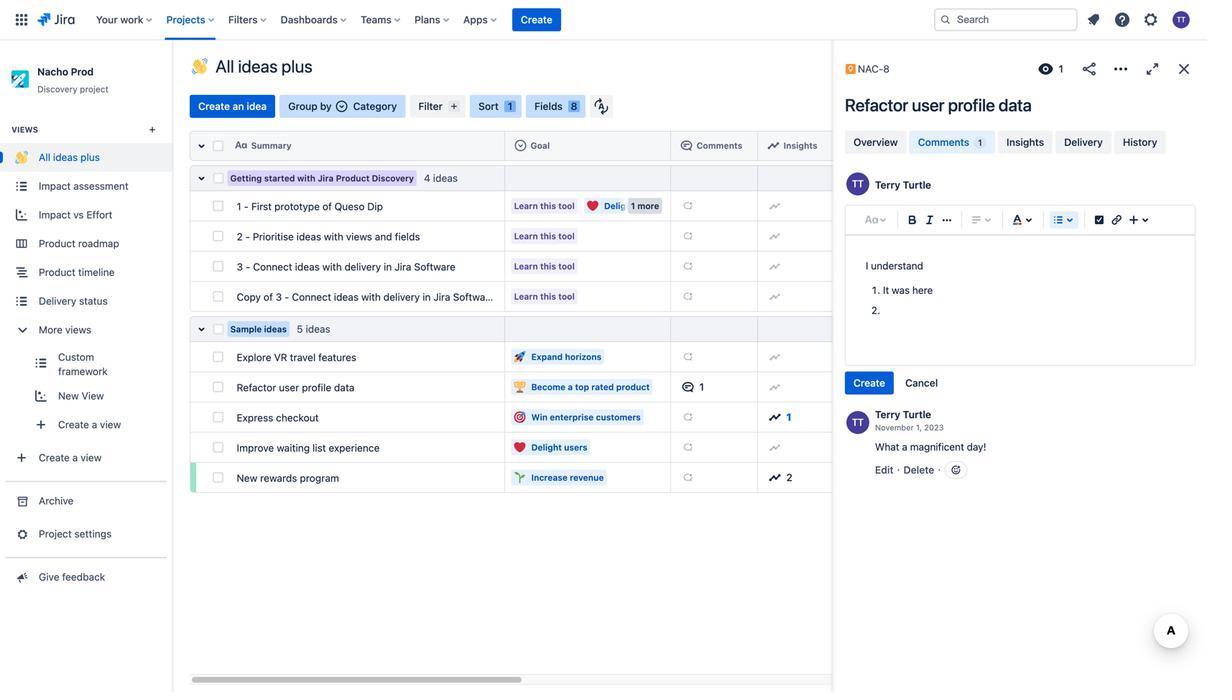 Task type: locate. For each thing, give the bounding box(es) containing it.
:seedling: image
[[514, 472, 526, 483], [514, 472, 526, 483]]

- right copy
[[285, 291, 289, 303]]

3 up copy
[[237, 261, 243, 273]]

plus inside jira product discovery navigation element
[[80, 151, 100, 163]]

1 vertical spatial all ideas plus
[[39, 151, 100, 163]]

views left and
[[346, 231, 372, 243]]

0 vertical spatial impact
[[39, 180, 71, 192]]

0 vertical spatial 2
[[237, 231, 243, 243]]

this for copy of 3 - connect ideas with delivery in jira software
[[540, 291, 556, 302]]

1 horizontal spatial :heart: image
[[587, 200, 599, 212]]

2 terry from the top
[[875, 409, 901, 420]]

terry up the november on the right of the page
[[875, 409, 901, 420]]

dashboards
[[281, 14, 338, 26]]

1 vertical spatial new
[[237, 472, 258, 484]]

1 vertical spatial insights image
[[769, 472, 781, 483]]

3 right copy
[[276, 291, 282, 303]]

all
[[216, 56, 234, 76], [39, 151, 50, 163]]

user
[[912, 95, 945, 115], [279, 382, 299, 394]]

0 horizontal spatial views
[[65, 324, 91, 336]]

0 vertical spatial views
[[346, 231, 372, 243]]

i understand
[[866, 260, 924, 272]]

8
[[884, 63, 890, 75], [571, 100, 578, 112]]

history
[[1123, 136, 1158, 148]]

create inside create an idea button
[[198, 100, 230, 112]]

learn this tool for 2 - prioritise ideas with views and fields
[[514, 231, 575, 241]]

0 vertical spatial software
[[414, 261, 456, 273]]

comments up terry turtle at the top
[[918, 136, 970, 148]]

1 vertical spatial terry
[[875, 409, 901, 420]]

4 this from the top
[[540, 291, 556, 302]]

banner
[[0, 0, 1208, 40]]

teams button
[[357, 8, 406, 31]]

users for the right :heart: icon
[[637, 201, 661, 211]]

4 tool from the top
[[559, 291, 575, 302]]

1 vertical spatial users
[[564, 442, 588, 452]]

:wave: image
[[192, 58, 208, 74], [192, 58, 208, 74], [15, 151, 28, 164]]

plus up group on the left of page
[[282, 56, 313, 76]]

delivery inside jira product discovery navigation element
[[39, 295, 76, 307]]

terry inside terry turtle november 1, 2023
[[875, 409, 901, 420]]

turtle for terry turtle november 1, 2023
[[903, 409, 932, 420]]

learn this tool for 3 - connect ideas with delivery in jira software
[[514, 261, 575, 271]]

refactor
[[845, 95, 909, 115], [237, 382, 276, 394]]

1 horizontal spatial delivery
[[1065, 136, 1103, 148]]

prioritise
[[253, 231, 294, 243]]

1 vertical spatial software
[[453, 291, 495, 303]]

plus
[[282, 56, 313, 76], [80, 151, 100, 163]]

a left top
[[568, 382, 573, 392]]

product roadmap
[[39, 238, 119, 250]]

apps button
[[459, 8, 502, 31]]

view down "new view" link
[[100, 419, 121, 431]]

dip
[[367, 201, 383, 212]]

of
[[323, 201, 332, 212], [264, 291, 273, 303]]

1 vertical spatial 1 button
[[764, 406, 830, 429]]

1 vertical spatial all
[[39, 151, 50, 163]]

what a magnificent day!
[[875, 441, 987, 453]]

create a view down view
[[58, 419, 121, 431]]

sample ideas
[[230, 324, 287, 334]]

plus up impact assessment link
[[80, 151, 100, 163]]

close image
[[1176, 60, 1193, 78]]

tool
[[559, 201, 575, 211], [559, 231, 575, 241], [559, 261, 575, 271], [559, 291, 575, 302]]

0 horizontal spatial 2
[[237, 231, 243, 243]]

create a view
[[58, 419, 121, 431], [39, 452, 102, 464]]

view inside dropdown button
[[100, 419, 121, 431]]

1 horizontal spatial delight users
[[604, 201, 661, 211]]

1 turtle from the top
[[903, 179, 932, 191]]

8 inside nac-8 link
[[884, 63, 890, 75]]

0 vertical spatial delight users
[[604, 201, 661, 211]]

fields
[[535, 100, 563, 112]]

0 horizontal spatial 1 button
[[677, 376, 752, 399]]

0 horizontal spatial plus
[[80, 151, 100, 163]]

settings
[[74, 528, 112, 540]]

view for create a view dropdown button
[[100, 419, 121, 431]]

create left an
[[198, 100, 230, 112]]

4 learn from the top
[[514, 291, 538, 302]]

:trophy: image
[[514, 381, 526, 393], [514, 381, 526, 393]]

create button
[[512, 8, 561, 31], [845, 372, 894, 395]]

create
[[521, 14, 553, 26], [198, 100, 230, 112], [854, 377, 886, 389], [58, 419, 89, 431], [39, 452, 70, 464]]

1 vertical spatial create a view
[[39, 452, 102, 464]]

this for 2 - prioritise ideas with views and fields
[[540, 231, 556, 241]]

- up copy
[[246, 261, 250, 273]]

1 vertical spatial delivery
[[384, 291, 420, 303]]

0 vertical spatial turtle
[[903, 179, 932, 191]]

0 horizontal spatial refactor user profile data
[[237, 382, 355, 394]]

new inside 'group'
[[58, 390, 79, 402]]

1 more
[[631, 201, 659, 211]]

0 horizontal spatial :heart: image
[[514, 442, 526, 453]]

filter
[[419, 100, 443, 112]]

0 vertical spatial delight
[[604, 201, 635, 211]]

1 vertical spatial 2
[[787, 472, 793, 483]]

new view
[[58, 390, 104, 402]]

vs
[[73, 209, 84, 221]]

0 vertical spatial delivery
[[1065, 136, 1103, 148]]

explore vr travel features
[[237, 351, 357, 363]]

queso
[[335, 201, 365, 212]]

1 vertical spatial views
[[65, 324, 91, 336]]

primary element
[[9, 0, 923, 40]]

cell
[[505, 131, 671, 161], [671, 131, 758, 161], [758, 131, 836, 161], [505, 165, 671, 191], [505, 165, 671, 191], [671, 165, 758, 191], [671, 165, 758, 191]]

1 learn this tool from the top
[[514, 201, 575, 211]]

0 vertical spatial plus
[[282, 56, 313, 76]]

discovery inside "nacho prod discovery project"
[[37, 84, 77, 94]]

0 vertical spatial new
[[58, 390, 79, 402]]

:wave: image
[[15, 151, 28, 164]]

1 horizontal spatial of
[[323, 201, 332, 212]]

of right copy
[[264, 291, 273, 303]]

delivery up more
[[39, 295, 76, 307]]

new down improve
[[237, 472, 258, 484]]

day!
[[967, 441, 987, 453]]

2
[[237, 231, 243, 243], [787, 472, 793, 483]]

goal image
[[515, 140, 527, 151]]

0 horizontal spatial delivery
[[345, 261, 381, 273]]

all up create an idea
[[216, 56, 234, 76]]

turtle inside terry turtle november 1, 2023
[[903, 409, 932, 420]]

rated
[[592, 382, 614, 392]]

refactor up express
[[237, 382, 276, 394]]

a inside dropdown button
[[92, 419, 97, 431]]

create a view inside popup button
[[39, 452, 102, 464]]

delivery left history
[[1065, 136, 1103, 148]]

create right apps dropdown button at the top of page
[[521, 14, 553, 26]]

0 horizontal spatial ・
[[894, 464, 904, 476]]

delivery inside button
[[1065, 136, 1103, 148]]

new for new rewards program
[[237, 472, 258, 484]]

1 impact from the top
[[39, 180, 71, 192]]

views
[[346, 231, 372, 243], [65, 324, 91, 336]]

create button up the november on the right of the page
[[845, 372, 894, 395]]

2 turtle from the top
[[903, 409, 932, 420]]

software
[[414, 261, 456, 273], [453, 291, 495, 303]]

5
[[297, 323, 303, 335]]

insights
[[1007, 136, 1045, 148], [784, 140, 818, 151]]

2 learn this tool from the top
[[514, 231, 575, 241]]

increase
[[532, 473, 568, 483]]

group
[[0, 106, 173, 481], [845, 372, 947, 395]]

3 learn this tool from the top
[[514, 261, 575, 271]]

all inside jira product discovery navigation element
[[39, 151, 50, 163]]

more
[[638, 201, 659, 211]]

of left queso
[[323, 201, 332, 212]]

expand horizons
[[532, 352, 602, 362]]

1 vertical spatial of
[[264, 291, 273, 303]]

1 vertical spatial view
[[81, 452, 102, 464]]

delivery
[[1065, 136, 1103, 148], [39, 295, 76, 307]]

ideas inside "all ideas plus" link
[[53, 151, 78, 163]]

views up custom
[[65, 324, 91, 336]]

collapse all image
[[193, 137, 210, 155]]

getting
[[230, 173, 262, 183], [230, 173, 262, 183]]

waiting
[[277, 442, 310, 454]]

2 inside "button"
[[787, 472, 793, 483]]

plans
[[415, 14, 440, 26]]

current project sidebar image
[[157, 58, 188, 86]]

1 horizontal spatial comments
[[918, 136, 970, 148]]

nacho
[[37, 66, 68, 78]]

delivery for delivery status
[[39, 295, 76, 307]]

1 horizontal spatial delivery
[[384, 291, 420, 303]]

lists image
[[1050, 211, 1067, 229]]

2 learn from the top
[[514, 231, 538, 241]]

create a view inside dropdown button
[[58, 419, 121, 431]]

0 vertical spatial all
[[216, 56, 234, 76]]

comments right comments image
[[697, 140, 743, 151]]

impact vs effort
[[39, 209, 112, 221]]

1 vertical spatial :heart: image
[[514, 442, 526, 453]]

banner containing your work
[[0, 0, 1208, 40]]

0 vertical spatial terry
[[875, 179, 901, 191]]

1 this from the top
[[540, 201, 556, 211]]

1 ・ from the left
[[894, 464, 904, 476]]

nacho prod discovery project
[[37, 66, 109, 94]]

all ideas plus up idea
[[216, 56, 313, 76]]

- left first
[[244, 201, 249, 212]]

a down create a view dropdown button
[[72, 452, 78, 464]]

enterprise
[[550, 412, 594, 422]]

1 horizontal spatial ・
[[935, 464, 945, 476]]

0 horizontal spatial 3
[[237, 261, 243, 273]]

2 impact from the top
[[39, 209, 71, 221]]

1 vertical spatial refactor
[[237, 382, 276, 394]]

was
[[892, 284, 910, 296]]

impact vs effort link
[[0, 201, 173, 229]]

jira
[[318, 173, 334, 183], [318, 173, 334, 183], [395, 261, 412, 273], [434, 291, 451, 303]]

view down create a view dropdown button
[[81, 452, 102, 464]]

1 vertical spatial delight users
[[532, 442, 588, 452]]

2 tool from the top
[[559, 231, 575, 241]]

more image
[[1113, 60, 1130, 78]]

delivery down fields
[[384, 291, 420, 303]]

0 vertical spatial :heart: image
[[587, 200, 599, 212]]

a right the what
[[902, 441, 908, 453]]

0 vertical spatial view
[[100, 419, 121, 431]]

comments
[[918, 136, 970, 148], [697, 140, 743, 151]]

1 terry from the top
[[875, 179, 901, 191]]

comments button
[[677, 134, 752, 157]]

0 vertical spatial users
[[637, 201, 661, 211]]

create an idea button
[[190, 95, 275, 118]]

2 insights image from the top
[[769, 472, 781, 483]]

1 horizontal spatial refactor user profile data
[[845, 95, 1032, 115]]

turtle for terry turtle
[[903, 179, 932, 191]]

0 horizontal spatial delight
[[532, 442, 562, 452]]

refactor down nac-8 on the top
[[845, 95, 909, 115]]

:heart: image
[[587, 200, 599, 212], [514, 442, 526, 453]]

impact left vs
[[39, 209, 71, 221]]

create inside create a view popup button
[[39, 452, 70, 464]]

with
[[297, 173, 316, 183], [297, 173, 316, 183], [324, 231, 344, 243], [323, 261, 342, 273], [361, 291, 381, 303]]

this for 3 - connect ideas with delivery in jira software
[[540, 261, 556, 271]]

insights image inside 2 "button"
[[769, 472, 781, 483]]

all right :wave: image
[[39, 151, 50, 163]]

3 this from the top
[[540, 261, 556, 271]]

- for 2
[[246, 231, 250, 243]]

customers
[[596, 412, 641, 422]]

:dart: image
[[514, 412, 526, 423], [514, 412, 526, 423]]

0 vertical spatial in
[[384, 261, 392, 273]]

0 horizontal spatial delivery
[[39, 295, 76, 307]]

feedback image
[[14, 570, 29, 584]]

connect down prioritise
[[253, 261, 292, 273]]

1 horizontal spatial 8
[[884, 63, 890, 75]]

0 vertical spatial 1 button
[[677, 376, 752, 399]]

1 tool from the top
[[559, 201, 575, 211]]

0 horizontal spatial group
[[0, 106, 173, 481]]

0 horizontal spatial all
[[39, 151, 50, 163]]

your
[[96, 14, 118, 26]]

all ideas plus inside jira product discovery navigation element
[[39, 151, 100, 163]]

insights image
[[769, 412, 781, 423], [769, 472, 781, 483]]

product
[[336, 173, 370, 183], [336, 173, 370, 183], [39, 238, 76, 250], [39, 266, 76, 278]]

1 horizontal spatial new
[[237, 472, 258, 484]]

turtle up 1,
[[903, 409, 932, 420]]

0 horizontal spatial new
[[58, 390, 79, 402]]

0 vertical spatial create button
[[512, 8, 561, 31]]

status
[[79, 295, 108, 307]]

3 learn from the top
[[514, 261, 538, 271]]

learn for 2 - prioritise ideas with views and fields
[[514, 231, 538, 241]]

project settings image
[[14, 527, 29, 541]]

0 horizontal spatial 8
[[571, 100, 578, 112]]

delivery status
[[39, 295, 108, 307]]

views
[[12, 125, 38, 134]]

create a view down create a view dropdown button
[[39, 452, 102, 464]]

new
[[58, 390, 79, 402], [237, 472, 258, 484]]

0 vertical spatial 8
[[884, 63, 890, 75]]

delight up increase
[[532, 442, 562, 452]]

0 horizontal spatial profile
[[302, 382, 331, 394]]

jira image
[[37, 11, 75, 28], [37, 11, 75, 28]]

turtle up bold ⌘b icon
[[903, 179, 932, 191]]

create up archive
[[39, 452, 70, 464]]

insights right insights image
[[784, 140, 818, 151]]

single select dropdown image
[[336, 101, 348, 112]]

delight users
[[604, 201, 661, 211], [532, 442, 588, 452]]

1 vertical spatial impact
[[39, 209, 71, 221]]

1 horizontal spatial users
[[637, 201, 661, 211]]

1 vertical spatial plus
[[80, 151, 100, 163]]

1 vertical spatial delight
[[532, 442, 562, 452]]

refactor user profile data
[[845, 95, 1032, 115], [237, 382, 355, 394]]

comments image
[[682, 381, 694, 393]]

1 horizontal spatial 2
[[787, 472, 793, 483]]

impact assessment link
[[0, 172, 173, 201]]

1 vertical spatial in
[[423, 291, 431, 303]]

create up the november on the right of the page
[[854, 377, 886, 389]]

create button inside primary element
[[512, 8, 561, 31]]

create down new view
[[58, 419, 89, 431]]

0 vertical spatial profile
[[948, 95, 995, 115]]

add image
[[682, 230, 694, 242], [682, 230, 694, 242], [769, 230, 781, 242], [682, 291, 694, 302], [682, 291, 694, 302], [769, 291, 781, 302], [769, 442, 781, 453], [682, 472, 694, 483]]

by
[[320, 100, 332, 112]]

tab list
[[844, 129, 1198, 155]]

3 tool from the top
[[559, 261, 575, 271]]

4 learn this tool from the top
[[514, 291, 575, 302]]

delight users for the right :heart: icon
[[604, 201, 661, 211]]

discovery
[[37, 84, 77, 94], [372, 173, 414, 183], [372, 173, 414, 183]]

:heart: image
[[587, 200, 599, 212], [514, 442, 526, 453]]

delight left more on the top right of page
[[604, 201, 635, 211]]

1 horizontal spatial refactor
[[845, 95, 909, 115]]

1 horizontal spatial insights
[[1007, 136, 1045, 148]]

all ideas plus link
[[0, 143, 173, 172]]

nac-8 link
[[844, 60, 900, 78]]

connect up 5 ideas
[[292, 291, 331, 303]]

effort
[[86, 209, 112, 221]]

program
[[300, 472, 339, 484]]

copy
[[237, 291, 261, 303]]

2 this from the top
[[540, 231, 556, 241]]

1 vertical spatial delivery
[[39, 295, 76, 307]]

impact up impact vs effort
[[39, 180, 71, 192]]

0 horizontal spatial refactor
[[237, 382, 276, 394]]

new left view
[[58, 390, 79, 402]]

0 vertical spatial of
[[323, 201, 332, 212]]

nac-8
[[858, 63, 890, 75]]

0 vertical spatial :heart: image
[[587, 200, 599, 212]]

all ideas plus
[[216, 56, 313, 76], [39, 151, 100, 163]]

1 insights image from the top
[[769, 412, 781, 423]]

1 horizontal spatial all ideas plus
[[216, 56, 313, 76]]

create button right apps dropdown button at the top of page
[[512, 8, 561, 31]]

- left prioritise
[[246, 231, 250, 243]]

terry for terry turtle november 1, 2023
[[875, 409, 901, 420]]

improve waiting list experience
[[237, 442, 380, 454]]

idea
[[247, 100, 267, 112]]

goal
[[531, 140, 550, 151]]

teams
[[361, 14, 392, 26]]

terry turtle
[[875, 179, 932, 191]]

0 horizontal spatial user
[[279, 382, 299, 394]]

0 horizontal spatial :heart: image
[[514, 442, 526, 453]]

0 horizontal spatial data
[[334, 382, 355, 394]]

2 ・ from the left
[[935, 464, 945, 476]]

all ideas plus up impact assessment
[[39, 151, 100, 163]]

insights left delivery button
[[1007, 136, 1045, 148]]

a down "new view" link
[[92, 419, 97, 431]]

0 vertical spatial insights image
[[769, 412, 781, 423]]

add image
[[682, 200, 694, 212], [682, 200, 694, 212], [769, 200, 781, 212], [682, 261, 694, 272], [682, 261, 694, 272], [769, 261, 781, 272], [682, 351, 694, 363], [682, 351, 694, 363], [769, 351, 781, 363], [769, 381, 781, 393], [682, 412, 694, 423], [682, 412, 694, 423], [682, 442, 694, 453], [682, 442, 694, 453], [682, 472, 694, 483]]

delivery up copy of 3 - connect ideas with delivery in jira software
[[345, 261, 381, 273]]

1 horizontal spatial views
[[346, 231, 372, 243]]

overview
[[854, 136, 898, 148]]

view inside popup button
[[81, 452, 102, 464]]

terry down overview button
[[875, 179, 901, 191]]

impact inside 'link'
[[39, 209, 71, 221]]

your work
[[96, 14, 143, 26]]

0 horizontal spatial users
[[564, 442, 588, 452]]

learn for 3 - connect ideas with delivery in jira software
[[514, 261, 538, 271]]

1 vertical spatial :heart: image
[[514, 442, 526, 453]]



Task type: describe. For each thing, give the bounding box(es) containing it.
notifications image
[[1085, 11, 1103, 28]]

delivery for delivery
[[1065, 136, 1103, 148]]

0 vertical spatial refactor
[[845, 95, 909, 115]]

comments inside tab list
[[918, 136, 970, 148]]

:rocket: image
[[514, 351, 526, 363]]

magnificent
[[910, 441, 965, 453]]

bold ⌘b image
[[904, 211, 922, 229]]

delight users for bottommost :heart: icon
[[532, 442, 588, 452]]

0 horizontal spatial of
[[264, 291, 273, 303]]

more
[[39, 324, 63, 336]]

an
[[233, 100, 244, 112]]

understand
[[871, 260, 924, 272]]

november
[[875, 423, 914, 432]]

delete button
[[904, 464, 935, 476]]

help image
[[1114, 11, 1131, 28]]

insights image for 1
[[769, 412, 781, 423]]

it
[[883, 284, 889, 296]]

group containing create
[[845, 372, 947, 395]]

custom
[[58, 351, 94, 363]]

delete
[[904, 464, 935, 476]]

5 ideas
[[297, 323, 330, 335]]

impact for impact assessment
[[39, 180, 71, 192]]

:heart: image for bottommost :heart: icon
[[514, 442, 526, 453]]

- for 1
[[244, 201, 249, 212]]

appswitcher icon image
[[13, 11, 30, 28]]

1 horizontal spatial 1 button
[[764, 406, 830, 429]]

tool for copy of 3 - connect ideas with delivery in jira software
[[559, 291, 575, 302]]

history button
[[1115, 131, 1166, 154]]

add reaction image
[[950, 464, 962, 476]]

0 horizontal spatial insights button
[[764, 134, 830, 157]]

summary
[[251, 140, 292, 151]]

action item image
[[1091, 211, 1108, 229]]

1 vertical spatial connect
[[292, 291, 331, 303]]

and
[[375, 231, 392, 243]]

become a top rated product
[[532, 382, 650, 392]]

a inside popup button
[[72, 452, 78, 464]]

0 horizontal spatial in
[[384, 261, 392, 273]]

learn this tool for copy of 3 - connect ideas with delivery in jira software
[[514, 291, 575, 302]]

filter button
[[410, 95, 466, 118]]

product
[[616, 382, 650, 392]]

expand image
[[1144, 60, 1162, 78]]

users for bottommost :heart: icon
[[564, 442, 588, 452]]

1 vertical spatial data
[[334, 382, 355, 394]]

new for new view
[[58, 390, 79, 402]]

0 vertical spatial user
[[912, 95, 945, 115]]

jira product discovery navigation element
[[0, 40, 173, 692]]

create a view button
[[19, 411, 173, 439]]

give feedback button
[[0, 563, 173, 592]]

here
[[913, 284, 933, 296]]

0 vertical spatial refactor user profile data
[[845, 95, 1032, 115]]

0 vertical spatial 3
[[237, 261, 243, 273]]

group containing all ideas plus
[[0, 106, 173, 481]]

terry for terry turtle
[[875, 179, 901, 191]]

terry turtle november 1, 2023
[[875, 409, 944, 432]]

comments inside button
[[697, 140, 743, 151]]

insights image for 2
[[769, 472, 781, 483]]

travel
[[290, 351, 316, 363]]

horizons
[[565, 352, 602, 362]]

nac-
[[858, 63, 884, 75]]

link image
[[1108, 211, 1126, 229]]

edit button
[[875, 464, 894, 476]]

1 horizontal spatial in
[[423, 291, 431, 303]]

top
[[575, 382, 589, 392]]

1,
[[916, 423, 922, 432]]

more formatting image
[[939, 211, 956, 229]]

1 horizontal spatial data
[[999, 95, 1032, 115]]

summary button
[[231, 134, 499, 157]]

group
[[288, 100, 318, 112]]

0 vertical spatial all ideas plus
[[216, 56, 313, 76]]

projects
[[166, 14, 205, 26]]

insights inside tab list
[[1007, 136, 1045, 148]]

list
[[313, 442, 326, 454]]

create a view for create a view popup button
[[39, 452, 102, 464]]

win enterprise customers
[[532, 412, 641, 422]]

revenue
[[570, 473, 604, 483]]

view
[[82, 390, 104, 402]]

:wave: image inside "all ideas plus" link
[[15, 151, 28, 164]]

1 horizontal spatial profile
[[948, 95, 995, 115]]

italic ⌘i image
[[922, 211, 939, 229]]

1 horizontal spatial plus
[[282, 56, 313, 76]]

custom framework
[[58, 351, 108, 377]]

edit ・ delete ・
[[875, 464, 945, 476]]

prod
[[71, 66, 94, 78]]

fields
[[395, 231, 420, 243]]

views inside jira product discovery navigation element
[[65, 324, 91, 336]]

0 vertical spatial delivery
[[345, 261, 381, 273]]

vr
[[274, 351, 287, 363]]

0 vertical spatial connect
[[253, 261, 292, 273]]

create inside create a view dropdown button
[[58, 419, 89, 431]]

sort
[[479, 100, 499, 112]]

delivery status link
[[0, 287, 173, 316]]

filters button
[[224, 8, 272, 31]]

1 horizontal spatial :heart: image
[[587, 200, 599, 212]]

view for create a view popup button
[[81, 452, 102, 464]]

timeline
[[78, 266, 115, 278]]

insights image
[[768, 140, 780, 151]]

1 learn from the top
[[514, 201, 538, 211]]

tab list containing overview
[[844, 129, 1198, 155]]

it was here
[[883, 284, 933, 296]]

edit
[[875, 464, 894, 476]]

1 inside 1 dropdown button
[[1059, 63, 1064, 75]]

experience
[[329, 442, 380, 454]]

1 inside tab list
[[978, 138, 983, 148]]

impact for impact vs effort
[[39, 209, 71, 221]]

copy of 3 - connect ideas with delivery in jira software
[[237, 291, 495, 303]]

2 for 2 - prioritise ideas with views and fields
[[237, 231, 243, 243]]

delight for the right :heart: icon
[[604, 201, 635, 211]]

more views link
[[0, 316, 173, 344]]

explore
[[237, 351, 271, 363]]

feedback
[[62, 571, 105, 583]]

- for 3
[[246, 261, 250, 273]]

create a view for create a view dropdown button
[[58, 419, 121, 431]]

1 vertical spatial 8
[[571, 100, 578, 112]]

1 vertical spatial user
[[279, 382, 299, 394]]

product timeline link
[[0, 258, 173, 287]]

category
[[353, 100, 397, 112]]

projects button
[[162, 8, 220, 31]]

project
[[80, 84, 109, 94]]

your work button
[[92, 8, 158, 31]]

express
[[237, 412, 273, 424]]

2 for 2
[[787, 472, 793, 483]]

what
[[875, 441, 900, 453]]

first
[[251, 201, 272, 212]]

search image
[[940, 14, 952, 26]]

archive button
[[0, 487, 173, 515]]

tool for 3 - connect ideas with delivery in jira software
[[559, 261, 575, 271]]

prototype
[[275, 201, 320, 212]]

give
[[39, 571, 59, 583]]

create inside primary element
[[521, 14, 553, 26]]

i
[[866, 260, 869, 272]]

cancel button
[[897, 372, 947, 395]]

settings image
[[1143, 11, 1160, 28]]

give feedback
[[39, 571, 105, 583]]

your profile and settings image
[[1173, 11, 1190, 28]]

:heart: image for the right :heart: icon
[[587, 200, 599, 212]]

Main content area, start typing to enter text. text field
[[866, 257, 1175, 345]]

delight for bottommost :heart: icon
[[532, 442, 562, 452]]

cancel
[[906, 377, 938, 389]]

filters
[[228, 14, 258, 26]]

project settings button
[[0, 520, 173, 549]]

1 horizontal spatial all
[[216, 56, 234, 76]]

1 button
[[1036, 58, 1070, 81]]

3 - connect ideas with delivery in jira software
[[237, 261, 456, 273]]

increase revenue
[[532, 473, 604, 483]]

tool for 2 - prioritise ideas with views and fields
[[559, 231, 575, 241]]

plans button
[[410, 8, 455, 31]]

summary image
[[235, 140, 247, 151]]

1 horizontal spatial insights button
[[998, 131, 1053, 154]]

1 - first prototype of queso dip
[[237, 201, 383, 212]]

rewards
[[260, 472, 297, 484]]

Search field
[[934, 8, 1078, 31]]

1 horizontal spatial create button
[[845, 372, 894, 395]]

custom framework link
[[19, 344, 173, 382]]

impact assessment
[[39, 180, 129, 192]]

1 vertical spatial refactor user profile data
[[237, 382, 355, 394]]

:rocket: image
[[514, 351, 526, 363]]

autosave is enabled image
[[594, 98, 609, 115]]

expand
[[532, 352, 563, 362]]

dashboards button
[[276, 8, 352, 31]]

learn for copy of 3 - connect ideas with delivery in jira software
[[514, 291, 538, 302]]

project
[[39, 528, 72, 540]]

comments image
[[681, 140, 693, 151]]

1 vertical spatial 3
[[276, 291, 282, 303]]

0 horizontal spatial insights
[[784, 140, 818, 151]]

more views
[[39, 324, 91, 336]]

improve
[[237, 442, 274, 454]]



Task type: vqa. For each thing, say whether or not it's contained in the screenshot.
'8' in nac-8 LINK
yes



